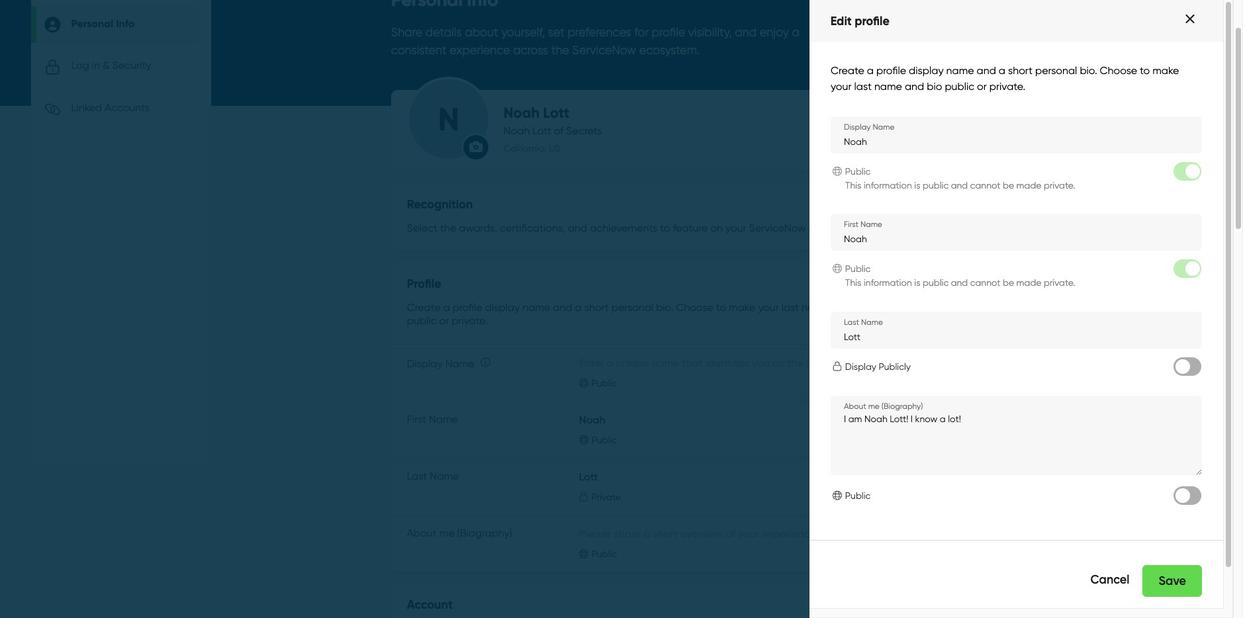 Task type: locate. For each thing, give the bounding box(es) containing it.
2 noah from the top
[[504, 125, 530, 137]]

on
[[711, 222, 723, 234]]

1 vertical spatial the
[[440, 222, 456, 234]]

of
[[554, 125, 564, 137]]

achievements
[[590, 222, 658, 234]]

0 vertical spatial the
[[552, 43, 570, 57]]

the down set
[[552, 43, 570, 57]]

consistent
[[391, 43, 447, 57]]

1 vertical spatial and
[[568, 222, 588, 234]]

lott
[[543, 104, 570, 122], [533, 125, 552, 137]]

select the awards, certifications, and achievements to feature on your servicenow profile.
[[407, 222, 841, 234]]

1 horizontal spatial and
[[735, 25, 757, 39]]

0 vertical spatial and
[[735, 25, 757, 39]]

profile
[[652, 25, 686, 39]]

the down recognition at the top
[[440, 222, 456, 234]]

feature
[[673, 222, 708, 234]]

1 vertical spatial noah
[[504, 125, 530, 137]]

1 horizontal spatial the
[[552, 43, 570, 57]]

0 vertical spatial lott
[[543, 104, 570, 122]]

the inside share details about yourself, set preferences for profile visibility, and enjoy a consistent experience across the servicenow ecosystem.
[[552, 43, 570, 57]]

about
[[465, 25, 499, 39]]

experience
[[450, 43, 510, 57]]

and left enjoy
[[735, 25, 757, 39]]

0 vertical spatial noah
[[504, 104, 540, 122]]

lott up of
[[543, 104, 570, 122]]

across
[[513, 43, 549, 57]]

visibility,
[[688, 25, 732, 39]]

and right certifications,
[[568, 222, 588, 234]]

noah
[[504, 104, 540, 122], [504, 125, 530, 137]]

your
[[726, 222, 747, 234]]

n
[[438, 99, 460, 139]]

yourself,
[[502, 25, 545, 39]]

servicenow down preferences at the top
[[573, 43, 637, 57]]

california,
[[504, 143, 547, 154]]

0 horizontal spatial servicenow
[[573, 43, 637, 57]]

1 horizontal spatial servicenow
[[749, 222, 806, 234]]

lott left of
[[533, 125, 552, 137]]

and
[[735, 25, 757, 39], [568, 222, 588, 234]]

enjoy
[[760, 25, 789, 39]]

0 vertical spatial servicenow
[[573, 43, 637, 57]]

us
[[549, 143, 561, 154]]

a
[[792, 25, 800, 39]]

servicenow
[[573, 43, 637, 57], [749, 222, 806, 234]]

details
[[426, 25, 462, 39]]

the
[[552, 43, 570, 57], [440, 222, 456, 234]]

servicenow right your
[[749, 222, 806, 234]]

ecosystem.
[[640, 43, 700, 57]]



Task type: vqa. For each thing, say whether or not it's contained in the screenshot.
the topmost The Servicenow
yes



Task type: describe. For each thing, give the bounding box(es) containing it.
1 noah from the top
[[504, 104, 540, 122]]

0 horizontal spatial the
[[440, 222, 456, 234]]

to
[[660, 222, 670, 234]]

certifications,
[[500, 222, 565, 234]]

secrets
[[567, 125, 602, 137]]

and inside share details about yourself, set preferences for profile visibility, and enjoy a consistent experience across the servicenow ecosystem.
[[735, 25, 757, 39]]

share
[[391, 25, 423, 39]]

select
[[407, 222, 438, 234]]

1 vertical spatial servicenow
[[749, 222, 806, 234]]

share details about yourself, set preferences for profile visibility, and enjoy a consistent experience across the servicenow ecosystem.
[[391, 25, 800, 57]]

preferences
[[568, 25, 632, 39]]

recognition
[[407, 197, 473, 212]]

0 horizontal spatial and
[[568, 222, 588, 234]]

set
[[548, 25, 565, 39]]

1 vertical spatial lott
[[533, 125, 552, 137]]

profile.
[[809, 222, 841, 234]]

servicenow inside share details about yourself, set preferences for profile visibility, and enjoy a consistent experience across the servicenow ecosystem.
[[573, 43, 637, 57]]

awards,
[[459, 222, 498, 234]]

noah lott noah lott of secrets california, us
[[504, 104, 602, 154]]

for
[[635, 25, 649, 39]]



